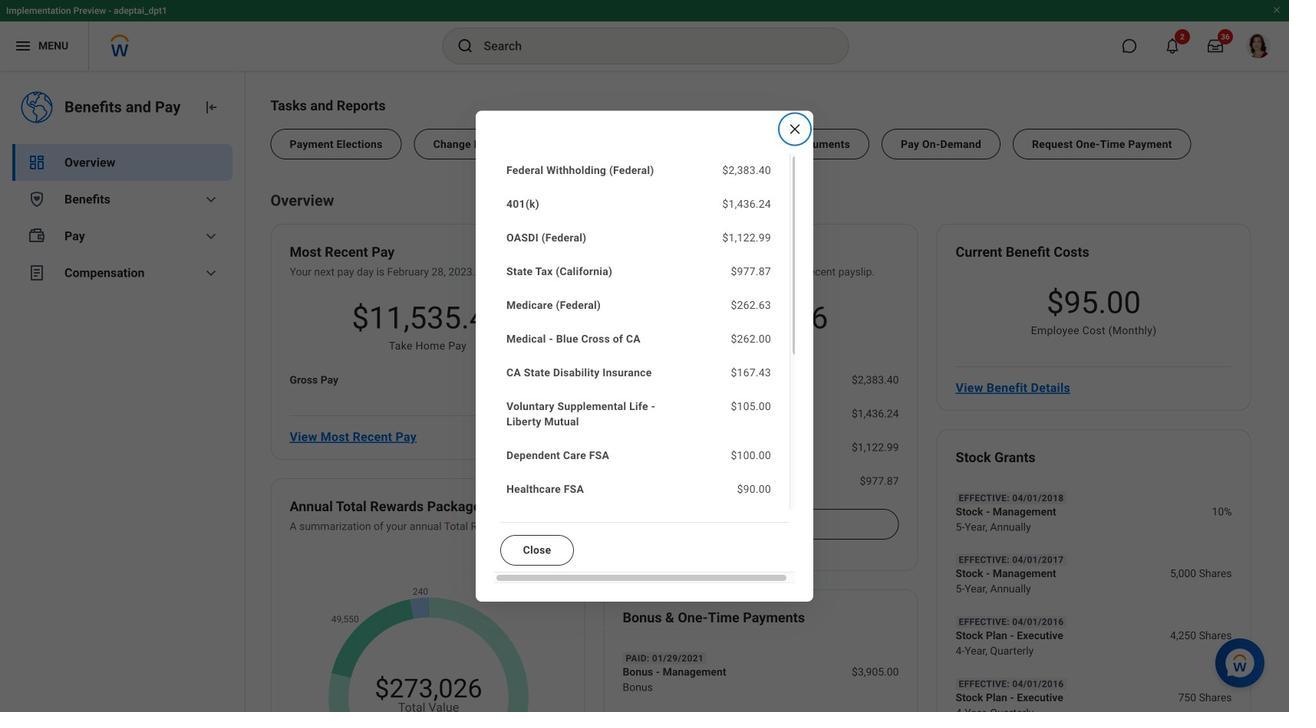 Task type: vqa. For each thing, say whether or not it's contained in the screenshot.
banner
yes



Task type: describe. For each thing, give the bounding box(es) containing it.
notifications large image
[[1165, 38, 1180, 54]]

bonus & one-time payments element
[[623, 609, 805, 631]]

search image
[[456, 37, 475, 55]]

your next pay day is february 28, 2023. element
[[290, 265, 475, 280]]

list view image
[[724, 517, 739, 533]]

inbox large image
[[1208, 38, 1223, 54]]

profile logan mcneil element
[[1237, 29, 1280, 63]]

oasdi (federal) element
[[623, 440, 807, 456]]

transformation import image
[[202, 98, 220, 117]]

stock grants element
[[956, 449, 1036, 470]]

state tax (california) element
[[623, 474, 807, 490]]

a summarization of your annual total rewards package. element
[[290, 519, 558, 535]]



Task type: locate. For each thing, give the bounding box(es) containing it.
current benefit costs element
[[956, 243, 1089, 265]]

benefits and pay element
[[64, 97, 190, 118]]

banner
[[0, 0, 1289, 71]]

navigation pane region
[[0, 71, 246, 713]]

dialog
[[476, 111, 813, 602]]

taxes and deductions from your most recent payslip. element
[[623, 265, 875, 280]]

list
[[270, 117, 1253, 160]]

dashboard image
[[28, 153, 46, 172]]

annual total rewards package element
[[290, 498, 481, 519]]

most recent pay element
[[290, 243, 395, 265]]

x image
[[787, 121, 803, 137]]

close environment banner image
[[1272, 5, 1281, 15]]



